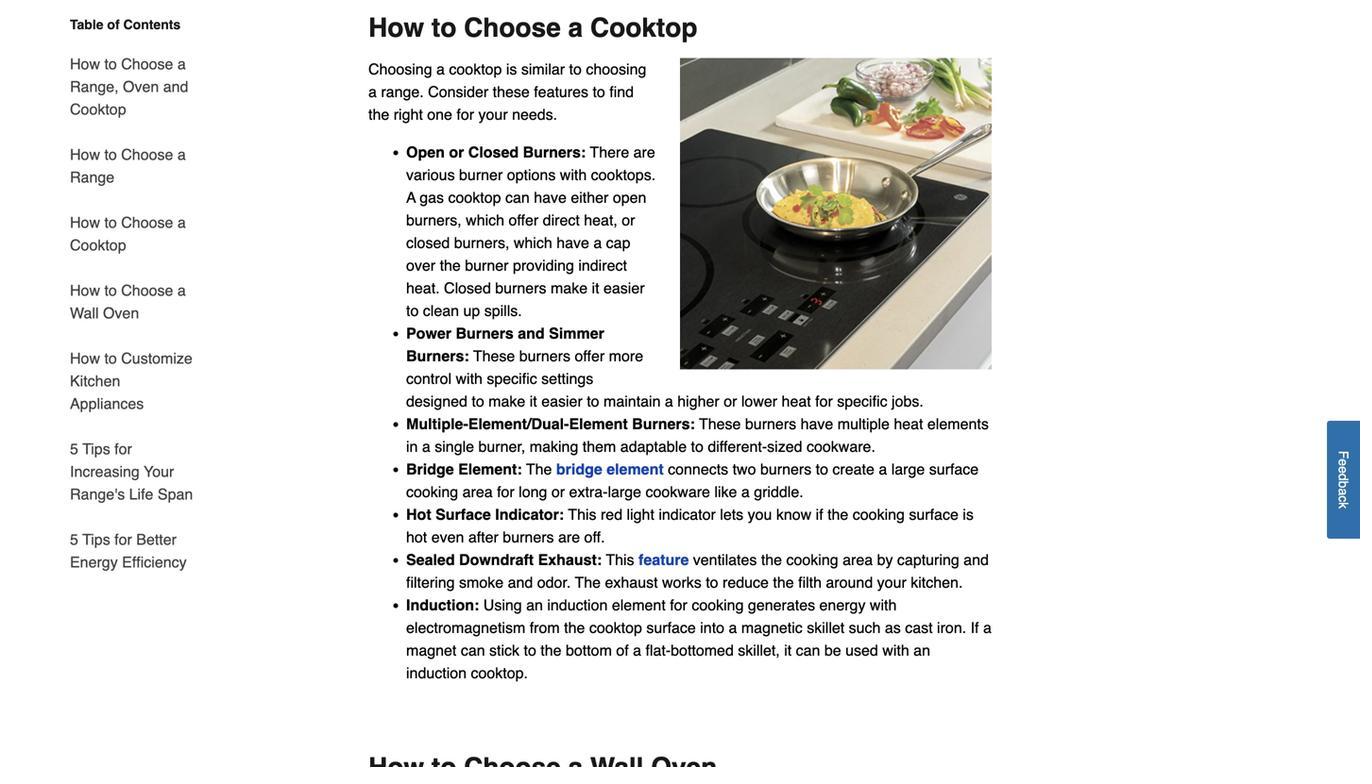 Task type: describe. For each thing, give the bounding box(es) containing it.
for inside these burners offer more control with specific settings designed to make it easier to maintain a higher or lower heat for specific jobs.
[[815, 393, 833, 410]]

and right capturing
[[964, 552, 989, 569]]

burners
[[456, 325, 514, 342]]

skillet,
[[738, 642, 780, 660]]

and up using
[[508, 574, 533, 592]]

to inside using an induction element for cooking generates energy with electromagnetism from the cooktop surface into a magnetic skillet such as cast iron. if a magnet can stick to the bottom of a flat-bottomed skillet, it can be used with an induction cooktop.
[[524, 642, 536, 660]]

5 tips for increasing your range's life span link
[[70, 427, 196, 518]]

indirect
[[578, 257, 627, 274]]

ventilates the cooking area by capturing and filtering smoke and odor. the exhaust works to reduce the filth around your kitchen.
[[406, 552, 989, 592]]

1 horizontal spatial large
[[891, 461, 925, 478]]

bottomed
[[671, 642, 734, 660]]

like
[[714, 484, 737, 501]]

to right designed
[[472, 393, 484, 410]]

1 horizontal spatial how to choose a cooktop
[[368, 13, 697, 43]]

burners inside this red light indicator lets you know if the cooking surface is hot even after burners are off.
[[503, 529, 554, 546]]

are inside this red light indicator lets you know if the cooking surface is hot even after burners are off.
[[558, 529, 580, 546]]

heat.
[[406, 280, 440, 297]]

to up element
[[587, 393, 599, 410]]

to inside how to choose a range
[[104, 146, 117, 163]]

a inside how to choose a range
[[177, 146, 186, 163]]

f e e d b a c k button
[[1327, 421, 1360, 539]]

by
[[877, 552, 893, 569]]

to up features
[[569, 61, 582, 78]]

a inside how to choose a range, oven and cooktop
[[177, 55, 186, 73]]

to inside connects two burners to create a large surface cooking area for long or extra-large cookware like a griddle.
[[816, 461, 828, 478]]

settings
[[541, 370, 593, 388]]

you
[[748, 506, 772, 524]]

closed
[[406, 234, 450, 252]]

surface
[[435, 506, 491, 524]]

5 for 5 tips for increasing your range's life span
[[70, 441, 78, 458]]

make inside these burners offer more control with specific settings designed to make it easier to maintain a higher or lower heat for specific jobs.
[[488, 393, 525, 410]]

it inside these burners offer more control with specific settings designed to make it easier to maintain a higher or lower heat for specific jobs.
[[530, 393, 537, 410]]

or inside connects two burners to create a large surface cooking area for long or extra-large cookware like a griddle.
[[551, 484, 565, 501]]

0 vertical spatial element
[[607, 461, 664, 478]]

capturing
[[897, 552, 959, 569]]

there are various burner options with cooktops. a gas cooktop can have either open burners, which offer direct heat, or closed burners, which have a cap over the burner providing indirect heat. closed burners make it easier to clean up spills.
[[406, 144, 656, 320]]

electromagnetism
[[406, 620, 525, 637]]

as
[[885, 620, 901, 637]]

how to choose a range link
[[70, 132, 196, 200]]

sealed
[[406, 552, 455, 569]]

for inside 5 tips for better energy efficiency
[[114, 531, 132, 549]]

burners inside connects two burners to create a large surface cooking area for long or extra-large cookware like a griddle.
[[760, 461, 811, 478]]

surface inside connects two burners to create a large surface cooking area for long or extra-large cookware like a griddle.
[[929, 461, 979, 478]]

life
[[129, 486, 153, 503]]

the up bottom
[[564, 620, 585, 637]]

wall
[[70, 305, 99, 322]]

used
[[845, 642, 878, 660]]

a right into
[[729, 620, 737, 637]]

heat inside these burners have multiple heat elements in a single burner, making them adaptable to different-sized cookware.
[[894, 416, 923, 433]]

induction:
[[406, 597, 483, 614]]

a right the like
[[741, 484, 750, 501]]

the inside ventilates the cooking area by capturing and filtering smoke and odor. the exhaust works to reduce the filth around your kitchen.
[[575, 574, 601, 592]]

even
[[431, 529, 464, 546]]

how to choose a cooktop link
[[70, 200, 196, 268]]

feature link
[[638, 552, 689, 569]]

0 vertical spatial closed
[[468, 144, 519, 161]]

over
[[406, 257, 436, 274]]

cooking inside using an induction element for cooking generates energy with electromagnetism from the cooktop surface into a magnetic skillet such as cast iron. if a magnet can stick to the bottom of a flat-bottomed skillet, it can be used with an induction cooktop.
[[692, 597, 744, 614]]

sized
[[767, 438, 802, 456]]

how to choose a wall oven link
[[70, 268, 196, 336]]

providing
[[513, 257, 574, 274]]

cooktops.
[[591, 166, 656, 184]]

from
[[530, 620, 560, 637]]

a left range.
[[368, 83, 377, 101]]

a
[[406, 189, 416, 206]]

ventilates
[[693, 552, 757, 569]]

surface inside using an induction element for cooking generates energy with electromagnetism from the cooktop surface into a magnetic skillet such as cast iron. if a magnet can stick to the bottom of a flat-bottomed skillet, it can be used with an induction cooktop.
[[646, 620, 696, 637]]

lets
[[720, 506, 743, 524]]

kitchen.
[[911, 574, 963, 592]]

into
[[700, 620, 724, 637]]

gas
[[420, 189, 444, 206]]

a inside f e e d b a c k button
[[1336, 489, 1351, 496]]

the up reduce on the right bottom
[[761, 552, 782, 569]]

burners: for open or closed burners:
[[523, 144, 586, 161]]

power
[[406, 325, 451, 342]]

0 vertical spatial burner
[[459, 166, 503, 184]]

to left find
[[593, 83, 605, 101]]

0 vertical spatial an
[[526, 597, 543, 614]]

feature
[[638, 552, 689, 569]]

these
[[493, 83, 530, 101]]

cookware.
[[807, 438, 875, 456]]

the down from
[[540, 642, 562, 660]]

table of contents
[[70, 17, 181, 32]]

5 tips for better energy efficiency
[[70, 531, 187, 571]]

for inside choosing a cooktop is similar to choosing a range. consider these features to find the right one for your needs.
[[457, 106, 474, 123]]

range,
[[70, 78, 119, 95]]

1 vertical spatial large
[[608, 484, 641, 501]]

oven for wall
[[103, 305, 139, 322]]

2 e from the top
[[1336, 467, 1351, 474]]

a up features
[[568, 13, 583, 43]]

or inside there are various burner options with cooktops. a gas cooktop can have either open burners, which offer direct heat, or closed burners, which have a cap over the burner providing indirect heat. closed burners make it easier to clean up spills.
[[622, 212, 635, 229]]

is inside choosing a cooktop is similar to choosing a range. consider these features to find the right one for your needs.
[[506, 61, 517, 78]]

increasing
[[70, 463, 140, 481]]

tips for 5 tips for increasing your range's life span
[[82, 441, 110, 458]]

clean
[[423, 302, 459, 320]]

if
[[816, 506, 823, 524]]

features
[[534, 83, 588, 101]]

cooking inside ventilates the cooking area by capturing and filtering smoke and odor. the exhaust works to reduce the filth around your kitchen.
[[786, 552, 838, 569]]

control
[[406, 370, 451, 388]]

to inside there are various burner options with cooktops. a gas cooktop can have either open burners, which offer direct heat, or closed burners, which have a cap over the burner providing indirect heat. closed burners make it easier to clean up spills.
[[406, 302, 419, 320]]

indicator
[[659, 506, 716, 524]]

to inside ventilates the cooking area by capturing and filtering smoke and odor. the exhaust works to reduce the filth around your kitchen.
[[706, 574, 718, 592]]

energy
[[70, 554, 118, 571]]

elements
[[927, 416, 989, 433]]

a right the create
[[879, 461, 887, 478]]

iron.
[[937, 620, 966, 637]]

how up choosing
[[368, 13, 424, 43]]

a left flat-
[[633, 642, 641, 660]]

bridge
[[556, 461, 602, 478]]

efficiency
[[122, 554, 187, 571]]

how to choose a range
[[70, 146, 186, 186]]

filtering
[[406, 574, 455, 592]]

to inside how to choose a cooktop link
[[104, 214, 117, 231]]

or inside these burners offer more control with specific settings designed to make it easier to maintain a higher or lower heat for specific jobs.
[[724, 393, 737, 410]]

them
[[583, 438, 616, 456]]

heat inside these burners offer more control with specific settings designed to make it easier to maintain a higher or lower heat for specific jobs.
[[782, 393, 811, 410]]

how for how to choose a cooktop link
[[70, 214, 100, 231]]

create
[[832, 461, 874, 478]]

it for there
[[592, 280, 599, 297]]

flat-
[[646, 642, 671, 660]]

magnetic
[[741, 620, 803, 637]]

cap
[[606, 234, 630, 252]]

red
[[601, 506, 622, 524]]

choose for how to choose a range link
[[121, 146, 173, 163]]

how for how to choose a range link
[[70, 146, 100, 163]]

0 horizontal spatial specific
[[487, 370, 537, 388]]

consider
[[428, 83, 488, 101]]

a right if
[[983, 620, 992, 637]]

span
[[158, 486, 193, 503]]

multiple-element/dual-element burners:
[[406, 416, 695, 433]]

1 e from the top
[[1336, 459, 1351, 467]]

to inside these burners have multiple heat elements in a single burner, making them adaptable to different-sized cookware.
[[691, 438, 703, 456]]

connects two burners to create a large surface cooking area for long or extra-large cookware like a griddle.
[[406, 461, 979, 501]]

these for simmer
[[473, 348, 515, 365]]

cooktop inside using an induction element for cooking generates energy with electromagnetism from the cooktop surface into a magnetic skillet such as cast iron. if a magnet can stick to the bottom of a flat-bottomed skillet, it can be used with an induction cooktop.
[[589, 620, 642, 637]]

1 horizontal spatial induction
[[547, 597, 608, 614]]

be
[[824, 642, 841, 660]]

using
[[483, 597, 522, 614]]

tips for 5 tips for better energy efficiency
[[82, 531, 110, 549]]

with down as
[[882, 642, 909, 660]]

hot surface indicator:
[[406, 506, 564, 524]]

f
[[1336, 451, 1351, 459]]

cooking inside this red light indicator lets you know if the cooking surface is hot even after burners are off.
[[853, 506, 905, 524]]

how to customize kitchen appliances link
[[70, 336, 196, 427]]

or right open
[[449, 144, 464, 161]]

spills.
[[484, 302, 522, 320]]

simmer
[[549, 325, 604, 342]]

multiple
[[837, 416, 890, 433]]

appliances
[[70, 395, 144, 413]]

right
[[394, 106, 423, 123]]

these for burners:
[[699, 416, 741, 433]]

energy
[[819, 597, 866, 614]]

choose up similar
[[464, 13, 561, 43]]

reduce
[[723, 574, 769, 592]]

2 vertical spatial cooktop
[[70, 237, 126, 254]]

burner,
[[478, 438, 525, 456]]



Task type: locate. For each thing, give the bounding box(es) containing it.
how
[[368, 13, 424, 43], [70, 55, 100, 73], [70, 146, 100, 163], [70, 214, 100, 231], [70, 282, 100, 299], [70, 350, 100, 367]]

is up these
[[506, 61, 517, 78]]

how up wall
[[70, 282, 100, 299]]

specific up multiple
[[837, 393, 887, 410]]

c
[[1336, 496, 1351, 503]]

how up 'range,'
[[70, 55, 100, 73]]

element inside using an induction element for cooking generates energy with electromagnetism from the cooktop surface into a magnetic skillet such as cast iron. if a magnet can stick to the bottom of a flat-bottomed skillet, it can be used with an induction cooktop.
[[612, 597, 666, 614]]

how for how to choose a wall oven link
[[70, 282, 100, 299]]

it inside using an induction element for cooking generates energy with electromagnetism from the cooktop surface into a magnetic skillet such as cast iron. if a magnet can stick to the bottom of a flat-bottomed skillet, it can be used with an induction cooktop.
[[784, 642, 792, 660]]

with up designed
[[456, 370, 483, 388]]

1 5 from the top
[[70, 441, 78, 458]]

easier inside there are various burner options with cooktops. a gas cooktop can have either open burners, which offer direct heat, or closed burners, which have a cap over the burner providing indirect heat. closed burners make it easier to clean up spills.
[[603, 280, 645, 297]]

1 horizontal spatial an
[[913, 642, 930, 660]]

0 horizontal spatial these
[[473, 348, 515, 365]]

1 horizontal spatial it
[[592, 280, 599, 297]]

oven inside how to choose a range, oven and cooktop
[[123, 78, 159, 95]]

0 horizontal spatial of
[[107, 17, 120, 32]]

area
[[462, 484, 493, 501], [843, 552, 873, 569]]

0 vertical spatial induction
[[547, 597, 608, 614]]

griddle.
[[754, 484, 803, 501]]

to down 'ventilates'
[[706, 574, 718, 592]]

2 vertical spatial it
[[784, 642, 792, 660]]

1 vertical spatial are
[[558, 529, 580, 546]]

for inside 5 tips for increasing your range's life span
[[114, 441, 132, 458]]

heat down the jobs.
[[894, 416, 923, 433]]

cooking inside connects two burners to create a large surface cooking area for long or extra-large cookware like a griddle.
[[406, 484, 458, 501]]

indicator:
[[495, 506, 564, 524]]

0 vertical spatial which
[[466, 212, 504, 229]]

exhaust
[[605, 574, 658, 592]]

cooktop
[[449, 61, 502, 78], [448, 189, 501, 206], [589, 620, 642, 637]]

0 vertical spatial your
[[478, 106, 508, 123]]

or left the lower
[[724, 393, 737, 410]]

element
[[569, 416, 628, 433]]

0 vertical spatial the
[[526, 461, 552, 478]]

1 vertical spatial offer
[[575, 348, 605, 365]]

options
[[507, 166, 556, 184]]

choose
[[464, 13, 561, 43], [121, 55, 173, 73], [121, 146, 173, 163], [121, 214, 173, 231], [121, 282, 173, 299]]

5 for 5 tips for better energy efficiency
[[70, 531, 78, 549]]

it for using
[[784, 642, 792, 660]]

heat
[[782, 393, 811, 410], [894, 416, 923, 433]]

how inside how to customize kitchen appliances
[[70, 350, 100, 367]]

1 vertical spatial the
[[575, 574, 601, 592]]

an down cast at right bottom
[[913, 642, 930, 660]]

how for how to choose a range, oven and cooktop link
[[70, 55, 100, 73]]

0 horizontal spatial the
[[526, 461, 552, 478]]

tips inside 5 tips for better energy efficiency
[[82, 531, 110, 549]]

how up "kitchen"
[[70, 350, 100, 367]]

burners down the lower
[[745, 416, 796, 433]]

oven
[[123, 78, 159, 95], [103, 305, 139, 322]]

the inside there are various burner options with cooktops. a gas cooktop can have either open burners, which offer direct heat, or closed burners, which have a cap over the burner providing indirect heat. closed burners make it easier to clean up spills.
[[440, 257, 461, 274]]

bridge element link
[[556, 461, 664, 478]]

burners: up the control
[[406, 348, 469, 365]]

0 vertical spatial large
[[891, 461, 925, 478]]

0 vertical spatial how to choose a cooktop
[[368, 13, 697, 43]]

0 horizontal spatial make
[[488, 393, 525, 410]]

lower
[[741, 393, 777, 410]]

with inside these burners offer more control with specific settings designed to make it easier to maintain a higher or lower heat for specific jobs.
[[456, 370, 483, 388]]

how for how to customize kitchen appliances link
[[70, 350, 100, 367]]

0 horizontal spatial how to choose a cooktop
[[70, 214, 186, 254]]

adaptable
[[620, 438, 687, 456]]

can down electromagnetism
[[461, 642, 485, 660]]

2 vertical spatial cooktop
[[589, 620, 642, 637]]

surface
[[929, 461, 979, 478], [909, 506, 958, 524], [646, 620, 696, 637]]

to up choosing
[[432, 13, 456, 43]]

are inside there are various burner options with cooktops. a gas cooktop can have either open burners, which offer direct heat, or closed burners, which have a cap over the burner providing indirect heat. closed burners make it easier to clean up spills.
[[633, 144, 655, 161]]

power burners and simmer burners:
[[406, 325, 604, 365]]

1 horizontal spatial specific
[[837, 393, 887, 410]]

to up 'range,'
[[104, 55, 117, 73]]

1 horizontal spatial offer
[[575, 348, 605, 365]]

1 vertical spatial cooktop
[[448, 189, 501, 206]]

area up around
[[843, 552, 873, 569]]

a inside how to choose a wall oven
[[177, 282, 186, 299]]

specific down the power burners and simmer burners:
[[487, 370, 537, 388]]

0 horizontal spatial can
[[461, 642, 485, 660]]

choose for how to choose a range, oven and cooktop link
[[121, 55, 173, 73]]

0 horizontal spatial it
[[530, 393, 537, 410]]

tips up energy
[[82, 531, 110, 549]]

0 horizontal spatial heat
[[782, 393, 811, 410]]

choose down how to choose a cooktop link
[[121, 282, 173, 299]]

which up providing
[[514, 234, 552, 252]]

burner
[[459, 166, 503, 184], [465, 257, 509, 274]]

0 horizontal spatial area
[[462, 484, 493, 501]]

1 vertical spatial this
[[606, 552, 634, 569]]

1 vertical spatial make
[[488, 393, 525, 410]]

cooktop right 'gas'
[[448, 189, 501, 206]]

make down providing
[[551, 280, 588, 297]]

for left better
[[114, 531, 132, 549]]

how to choose a cooktop inside table of contents element
[[70, 214, 186, 254]]

your down these
[[478, 106, 508, 123]]

have up cookware.
[[801, 416, 833, 433]]

your down by
[[877, 574, 906, 592]]

2 tips from the top
[[82, 531, 110, 549]]

of inside using an induction element for cooking generates energy with electromagnetism from the cooktop surface into a magnetic skillet such as cast iron. if a magnet can stick to the bottom of a flat-bottomed skillet, it can be used with an induction cooktop.
[[616, 642, 629, 660]]

your
[[144, 463, 174, 481]]

the down exhaust:
[[575, 574, 601, 592]]

the inside choosing a cooktop is similar to choosing a range. consider these features to find the right one for your needs.
[[368, 106, 389, 123]]

0 vertical spatial cooktop
[[449, 61, 502, 78]]

offer left the "direct"
[[509, 212, 539, 229]]

0 vertical spatial it
[[592, 280, 599, 297]]

how to choose a cooktop
[[368, 13, 697, 43], [70, 214, 186, 254]]

similar
[[521, 61, 565, 78]]

0 vertical spatial specific
[[487, 370, 537, 388]]

burners inside these burners have multiple heat elements in a single burner, making them adaptable to different-sized cookware.
[[745, 416, 796, 433]]

cooktop down 'range,'
[[70, 101, 126, 118]]

these inside these burners offer more control with specific settings designed to make it easier to maintain a higher or lower heat for specific jobs.
[[473, 348, 515, 365]]

of inside table of contents element
[[107, 17, 120, 32]]

open
[[613, 189, 646, 206]]

2 horizontal spatial can
[[796, 642, 820, 660]]

table of contents element
[[55, 15, 196, 574]]

to up connects
[[691, 438, 703, 456]]

it down magnetic
[[784, 642, 792, 660]]

jobs.
[[892, 393, 924, 410]]

choose down how to choose a range, oven and cooktop link
[[121, 146, 173, 163]]

1 horizontal spatial which
[[514, 234, 552, 252]]

1 vertical spatial burners:
[[406, 348, 469, 365]]

table
[[70, 17, 103, 32]]

0 vertical spatial have
[[534, 189, 567, 206]]

to up "kitchen"
[[104, 350, 117, 367]]

how inside how to choose a range, oven and cooktop
[[70, 55, 100, 73]]

is inside this red light indicator lets you know if the cooking surface is hot even after burners are off.
[[963, 506, 974, 524]]

burners inside there are various burner options with cooktops. a gas cooktop can have either open burners, which offer direct heat, or closed burners, which have a cap over the burner providing indirect heat. closed burners make it easier to clean up spills.
[[495, 280, 546, 297]]

if
[[971, 620, 979, 637]]

1 vertical spatial your
[[877, 574, 906, 592]]

or right 'long'
[[551, 484, 565, 501]]

surface inside this red light indicator lets you know if the cooking surface is hot even after burners are off.
[[909, 506, 958, 524]]

cooking up into
[[692, 597, 744, 614]]

cooktop inside there are various burner options with cooktops. a gas cooktop can have either open burners, which offer direct heat, or closed burners, which have a cap over the burner providing indirect heat. closed burners make it easier to clean up spills.
[[448, 189, 501, 206]]

range's
[[70, 486, 125, 503]]

cookware
[[646, 484, 710, 501]]

0 vertical spatial oven
[[123, 78, 159, 95]]

can
[[505, 189, 530, 206], [461, 642, 485, 660], [796, 642, 820, 660]]

higher
[[677, 393, 719, 410]]

burners, down 'gas'
[[406, 212, 462, 229]]

a
[[568, 13, 583, 43], [177, 55, 186, 73], [436, 61, 445, 78], [368, 83, 377, 101], [177, 146, 186, 163], [177, 214, 186, 231], [593, 234, 602, 252], [177, 282, 186, 299], [665, 393, 673, 410], [422, 438, 430, 456], [879, 461, 887, 478], [741, 484, 750, 501], [1336, 489, 1351, 496], [729, 620, 737, 637], [983, 620, 992, 637], [633, 642, 641, 660]]

1 vertical spatial closed
[[444, 280, 491, 297]]

5 inside 5 tips for better energy efficiency
[[70, 531, 78, 549]]

burners, right closed
[[454, 234, 509, 252]]

have inside these burners have multiple heat elements in a single burner, making them adaptable to different-sized cookware.
[[801, 416, 833, 433]]

these down burners
[[473, 348, 515, 365]]

0 vertical spatial 5
[[70, 441, 78, 458]]

induction down magnet
[[406, 665, 467, 682]]

2 vertical spatial surface
[[646, 620, 696, 637]]

burners up spills.
[[495, 280, 546, 297]]

how up range at the left
[[70, 146, 100, 163]]

1 vertical spatial surface
[[909, 506, 958, 524]]

your inside ventilates the cooking area by capturing and filtering smoke and odor. the exhaust works to reduce the filth around your kitchen.
[[877, 574, 906, 592]]

the inside this red light indicator lets you know if the cooking surface is hot even after burners are off.
[[827, 506, 848, 524]]

element down adaptable
[[607, 461, 664, 478]]

0 vertical spatial burners:
[[523, 144, 586, 161]]

0 vertical spatial heat
[[782, 393, 811, 410]]

a up consider
[[436, 61, 445, 78]]

how down range at the left
[[70, 214, 100, 231]]

which down open or closed burners:
[[466, 212, 504, 229]]

easier
[[603, 280, 645, 297], [541, 393, 583, 410]]

a cooktop with an omelette being cooked in a skillet. image
[[680, 58, 992, 370]]

0 vertical spatial of
[[107, 17, 120, 32]]

oven inside how to choose a wall oven
[[103, 305, 139, 322]]

to inside how to customize kitchen appliances
[[104, 350, 117, 367]]

oven right 'range,'
[[123, 78, 159, 95]]

2 5 from the top
[[70, 531, 78, 549]]

and inside how to choose a range, oven and cooktop
[[163, 78, 188, 95]]

light
[[627, 506, 654, 524]]

1 vertical spatial an
[[913, 642, 930, 660]]

find
[[609, 83, 634, 101]]

tips inside 5 tips for increasing your range's life span
[[82, 441, 110, 458]]

burners: up adaptable
[[632, 416, 695, 433]]

1 tips from the top
[[82, 441, 110, 458]]

easier inside these burners offer more control with specific settings designed to make it easier to maintain a higher or lower heat for specific jobs.
[[541, 393, 583, 410]]

surface up flat-
[[646, 620, 696, 637]]

have
[[534, 189, 567, 206], [556, 234, 589, 252], [801, 416, 833, 433]]

for down works
[[670, 597, 687, 614]]

cooktop up how to choose a wall oven
[[70, 237, 126, 254]]

have down the "direct"
[[556, 234, 589, 252]]

1 horizontal spatial the
[[575, 574, 601, 592]]

have up the "direct"
[[534, 189, 567, 206]]

cast
[[905, 620, 933, 637]]

to down how to choose a cooktop link
[[104, 282, 117, 299]]

1 horizontal spatial burners:
[[523, 144, 586, 161]]

smoke
[[459, 574, 504, 592]]

1 vertical spatial heat
[[894, 416, 923, 433]]

burner up up
[[465, 257, 509, 274]]

surface down elements
[[929, 461, 979, 478]]

1 vertical spatial specific
[[837, 393, 887, 410]]

0 horizontal spatial large
[[608, 484, 641, 501]]

of right bottom
[[616, 642, 629, 660]]

your inside choosing a cooktop is similar to choosing a range. consider these features to find the right one for your needs.
[[478, 106, 508, 123]]

how to customize kitchen appliances
[[70, 350, 192, 413]]

cooking
[[406, 484, 458, 501], [853, 506, 905, 524], [786, 552, 838, 569], [692, 597, 744, 614]]

are up exhaust:
[[558, 529, 580, 546]]

a down contents
[[177, 55, 186, 73]]

contents
[[123, 17, 181, 32]]

1 vertical spatial area
[[843, 552, 873, 569]]

offer inside these burners offer more control with specific settings designed to make it easier to maintain a higher or lower heat for specific jobs.
[[575, 348, 605, 365]]

how inside how to choose a wall oven
[[70, 282, 100, 299]]

choose inside how to choose a range, oven and cooktop
[[121, 55, 173, 73]]

1 vertical spatial it
[[530, 393, 537, 410]]

0 vertical spatial tips
[[82, 441, 110, 458]]

5 inside 5 tips for increasing your range's life span
[[70, 441, 78, 458]]

1 horizontal spatial your
[[877, 574, 906, 592]]

this up exhaust
[[606, 552, 634, 569]]

cooktop inside choosing a cooktop is similar to choosing a range. consider these features to find the right one for your needs.
[[449, 61, 502, 78]]

is up kitchen.
[[963, 506, 974, 524]]

the up generates
[[773, 574, 794, 592]]

a inside these burners offer more control with specific settings designed to make it easier to maintain a higher or lower heat for specific jobs.
[[665, 393, 673, 410]]

choose down how to choose a range link
[[121, 214, 173, 231]]

a inside there are various burner options with cooktops. a gas cooktop can have either open burners, which offer direct heat, or closed burners, which have a cap over the burner providing indirect heat. closed burners make it easier to clean up spills.
[[593, 234, 602, 252]]

1 horizontal spatial of
[[616, 642, 629, 660]]

and inside the power burners and simmer burners:
[[518, 325, 545, 342]]

closed up up
[[444, 280, 491, 297]]

1 horizontal spatial are
[[633, 144, 655, 161]]

this inside this red light indicator lets you know if the cooking surface is hot even after burners are off.
[[568, 506, 596, 524]]

how inside how to choose a range
[[70, 146, 100, 163]]

these inside these burners have multiple heat elements in a single burner, making them adaptable to different-sized cookware.
[[699, 416, 741, 433]]

range.
[[381, 83, 424, 101]]

0 vertical spatial is
[[506, 61, 517, 78]]

a inside these burners have multiple heat elements in a single burner, making them adaptable to different-sized cookware.
[[422, 438, 430, 456]]

how to choose a range, oven and cooktop
[[70, 55, 188, 118]]

customize
[[121, 350, 192, 367]]

cooktop up choosing at left
[[590, 13, 697, 43]]

1 horizontal spatial heat
[[894, 416, 923, 433]]

easier down indirect
[[603, 280, 645, 297]]

with up as
[[870, 597, 897, 614]]

this down extra-
[[568, 506, 596, 524]]

0 vertical spatial these
[[473, 348, 515, 365]]

1 vertical spatial of
[[616, 642, 629, 660]]

1 vertical spatial induction
[[406, 665, 467, 682]]

cooktop inside how to choose a range, oven and cooktop
[[70, 101, 126, 118]]

oven right wall
[[103, 305, 139, 322]]

choosing a cooktop is similar to choosing a range. consider these features to find the right one for your needs.
[[368, 61, 646, 123]]

a inside how to choose a cooktop link
[[177, 214, 186, 231]]

1 vertical spatial element
[[612, 597, 666, 614]]

1 horizontal spatial can
[[505, 189, 530, 206]]

how to choose a range, oven and cooktop link
[[70, 42, 196, 132]]

0 horizontal spatial offer
[[509, 212, 539, 229]]

magnet
[[406, 642, 457, 660]]

choose down contents
[[121, 55, 173, 73]]

and
[[163, 78, 188, 95], [518, 325, 545, 342], [964, 552, 989, 569], [508, 574, 533, 592]]

1 vertical spatial easier
[[541, 393, 583, 410]]

oven for range,
[[123, 78, 159, 95]]

with up the either
[[560, 166, 587, 184]]

1 vertical spatial is
[[963, 506, 974, 524]]

make up element/dual-
[[488, 393, 525, 410]]

a up customize
[[177, 282, 186, 299]]

0 horizontal spatial induction
[[406, 665, 467, 682]]

for up increasing on the left of the page
[[114, 441, 132, 458]]

0 horizontal spatial are
[[558, 529, 580, 546]]

f e e d b a c k
[[1336, 451, 1351, 509]]

how inside how to choose a cooktop
[[70, 214, 100, 231]]

area inside connects two burners to create a large surface cooking area for long or extra-large cookware like a griddle.
[[462, 484, 493, 501]]

0 vertical spatial this
[[568, 506, 596, 524]]

choose for how to choose a cooktop link
[[121, 214, 173, 231]]

offer inside there are various burner options with cooktops. a gas cooktop can have either open burners, which offer direct heat, or closed burners, which have a cap over the burner providing indirect heat. closed burners make it easier to clean up spills.
[[509, 212, 539, 229]]

one
[[427, 106, 452, 123]]

1 horizontal spatial area
[[843, 552, 873, 569]]

it
[[592, 280, 599, 297], [530, 393, 537, 410], [784, 642, 792, 660]]

bridge element: the bridge element
[[406, 461, 664, 478]]

1 vertical spatial burners,
[[454, 234, 509, 252]]

designed
[[406, 393, 467, 410]]

area inside ventilates the cooking area by capturing and filtering smoke and odor. the exhaust works to reduce the filth around your kitchen.
[[843, 552, 873, 569]]

there
[[590, 144, 629, 161]]

this
[[568, 506, 596, 524], [606, 552, 634, 569]]

2 horizontal spatial burners:
[[632, 416, 695, 433]]

to inside how to choose a range, oven and cooktop
[[104, 55, 117, 73]]

exhaust:
[[538, 552, 602, 569]]

a down how to choose a range, oven and cooktop link
[[177, 146, 186, 163]]

for left 'long'
[[497, 484, 514, 501]]

choose inside how to choose a range
[[121, 146, 173, 163]]

closed inside there are various burner options with cooktops. a gas cooktop can have either open burners, which offer direct heat, or closed burners, which have a cap over the burner providing indirect heat. closed burners make it easier to clean up spills.
[[444, 280, 491, 297]]

1 vertical spatial these
[[699, 416, 741, 433]]

1 vertical spatial how to choose a cooktop
[[70, 214, 186, 254]]

extra-
[[569, 484, 608, 501]]

after
[[468, 529, 499, 546]]

0 vertical spatial cooktop
[[590, 13, 697, 43]]

e up b
[[1336, 467, 1351, 474]]

to down range at the left
[[104, 214, 117, 231]]

for inside using an induction element for cooking generates energy with electromagnetism from the cooktop surface into a magnetic skillet such as cast iron. if a magnet can stick to the bottom of a flat-bottomed skillet, it can be used with an induction cooktop.
[[670, 597, 687, 614]]

0 vertical spatial burners,
[[406, 212, 462, 229]]

downdraft
[[459, 552, 534, 569]]

burners: up options
[[523, 144, 586, 161]]

to inside how to choose a wall oven
[[104, 282, 117, 299]]

needs.
[[512, 106, 557, 123]]

5
[[70, 441, 78, 458], [70, 531, 78, 549]]

surface up capturing
[[909, 506, 958, 524]]

element/dual-
[[468, 416, 569, 433]]

0 vertical spatial surface
[[929, 461, 979, 478]]

different-
[[708, 438, 767, 456]]

1 vertical spatial have
[[556, 234, 589, 252]]

0 horizontal spatial is
[[506, 61, 517, 78]]

1 vertical spatial tips
[[82, 531, 110, 549]]

cooking down bridge
[[406, 484, 458, 501]]

can inside there are various burner options with cooktops. a gas cooktop can have either open burners, which offer direct heat, or closed burners, which have a cap over the burner providing indirect heat. closed burners make it easier to clean up spills.
[[505, 189, 530, 206]]

choose for how to choose a wall oven link
[[121, 282, 173, 299]]

using an induction element for cooking generates energy with electromagnetism from the cooktop surface into a magnetic skillet such as cast iron. if a magnet can stick to the bottom of a flat-bottomed skillet, it can be used with an induction cooktop.
[[406, 597, 992, 682]]

0 vertical spatial are
[[633, 144, 655, 161]]

1 horizontal spatial easier
[[603, 280, 645, 297]]

open
[[406, 144, 445, 161]]

hot
[[406, 506, 431, 524]]

with inside there are various burner options with cooktops. a gas cooktop can have either open burners, which offer direct heat, or closed burners, which have a cap over the burner providing indirect heat. closed burners make it easier to clean up spills.
[[560, 166, 587, 184]]

0 vertical spatial easier
[[603, 280, 645, 297]]

2 vertical spatial have
[[801, 416, 833, 433]]

to right stick
[[524, 642, 536, 660]]

1 horizontal spatial make
[[551, 280, 588, 297]]

1 horizontal spatial this
[[606, 552, 634, 569]]

can left be at bottom right
[[796, 642, 820, 660]]

a right in
[[422, 438, 430, 456]]

off.
[[584, 529, 605, 546]]

0 horizontal spatial your
[[478, 106, 508, 123]]

the up 'long'
[[526, 461, 552, 478]]

choose inside how to choose a wall oven
[[121, 282, 173, 299]]

0 horizontal spatial an
[[526, 597, 543, 614]]

0 horizontal spatial burners:
[[406, 348, 469, 365]]

for inside connects two burners to create a large surface cooking area for long or extra-large cookware like a griddle.
[[497, 484, 514, 501]]

0 horizontal spatial easier
[[541, 393, 583, 410]]

burners inside these burners offer more control with specific settings designed to make it easier to maintain a higher or lower heat for specific jobs.
[[519, 348, 570, 365]]

an up from
[[526, 597, 543, 614]]

a left cap
[[593, 234, 602, 252]]

it inside there are various burner options with cooktops. a gas cooktop can have either open burners, which offer direct heat, or closed burners, which have a cap over the burner providing indirect heat. closed burners make it easier to clean up spills.
[[592, 280, 599, 297]]

e
[[1336, 459, 1351, 467], [1336, 467, 1351, 474]]

more
[[609, 348, 643, 365]]

burners down indicator:
[[503, 529, 554, 546]]

burners,
[[406, 212, 462, 229], [454, 234, 509, 252]]

the right 'over'
[[440, 257, 461, 274]]

burners: inside the power burners and simmer burners:
[[406, 348, 469, 365]]

kitchen
[[70, 373, 120, 390]]

burners: for multiple-element/dual-element burners:
[[632, 416, 695, 433]]

direct
[[543, 212, 580, 229]]

1 vertical spatial burner
[[465, 257, 509, 274]]

make inside there are various burner options with cooktops. a gas cooktop can have either open burners, which offer direct heat, or closed burners, which have a cap over the burner providing indirect heat. closed burners make it easier to clean up spills.
[[551, 280, 588, 297]]

1 vertical spatial which
[[514, 234, 552, 252]]

5 up energy
[[70, 531, 78, 549]]

how to choose a cooktop down range at the left
[[70, 214, 186, 254]]

5 up increasing on the left of the page
[[70, 441, 78, 458]]

1 vertical spatial oven
[[103, 305, 139, 322]]

5 tips for increasing your range's life span
[[70, 441, 193, 503]]

b
[[1336, 481, 1351, 489]]



Task type: vqa. For each thing, say whether or not it's contained in the screenshot.
chevron right icon for Heating & Cooling
no



